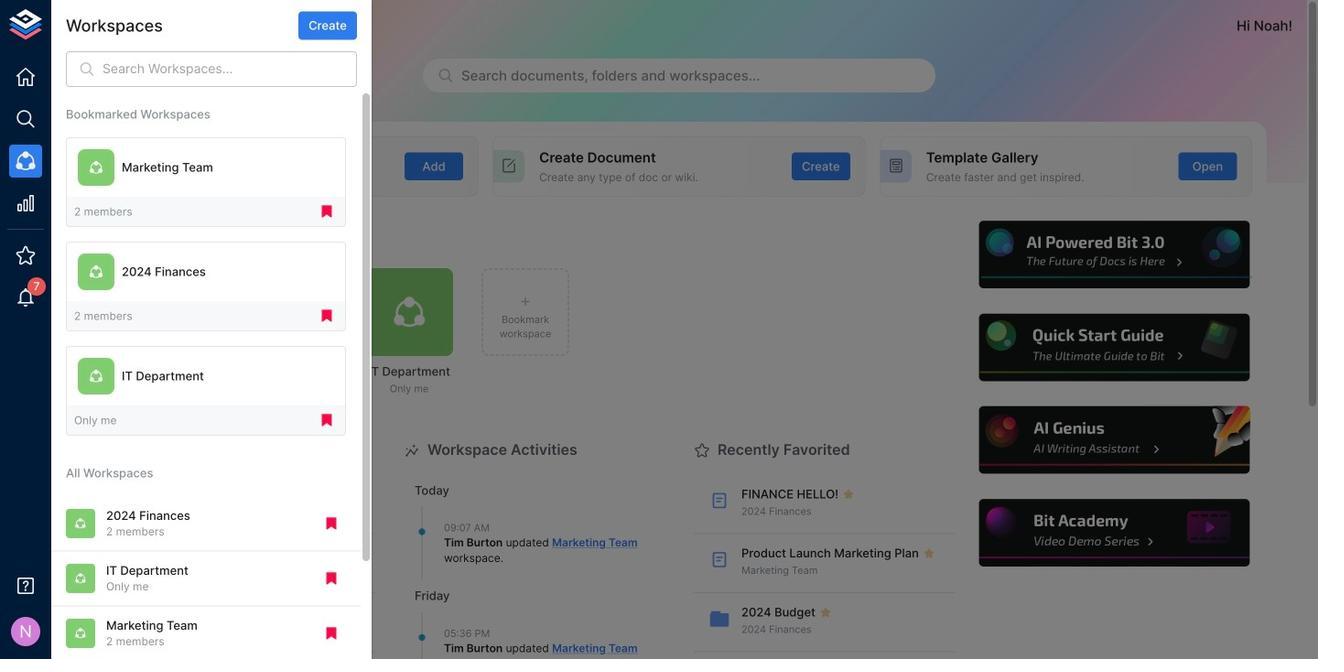 Task type: locate. For each thing, give the bounding box(es) containing it.
2 help image from the top
[[977, 311, 1253, 384]]

Search Workspaces... text field
[[103, 51, 357, 87]]

0 vertical spatial remove bookmark image
[[319, 203, 335, 220]]

4 help image from the top
[[977, 497, 1253, 569]]

remove bookmark image
[[319, 308, 335, 324], [319, 412, 335, 429], [323, 515, 340, 532], [323, 570, 340, 587]]

1 vertical spatial remove bookmark image
[[323, 625, 340, 642]]

help image
[[977, 218, 1253, 291], [977, 311, 1253, 384], [977, 404, 1253, 477], [977, 497, 1253, 569]]

remove bookmark image
[[319, 203, 335, 220], [323, 625, 340, 642]]

1 help image from the top
[[977, 218, 1253, 291]]



Task type: describe. For each thing, give the bounding box(es) containing it.
3 help image from the top
[[977, 404, 1253, 477]]



Task type: vqa. For each thing, say whether or not it's contained in the screenshot.
leftmost with
no



